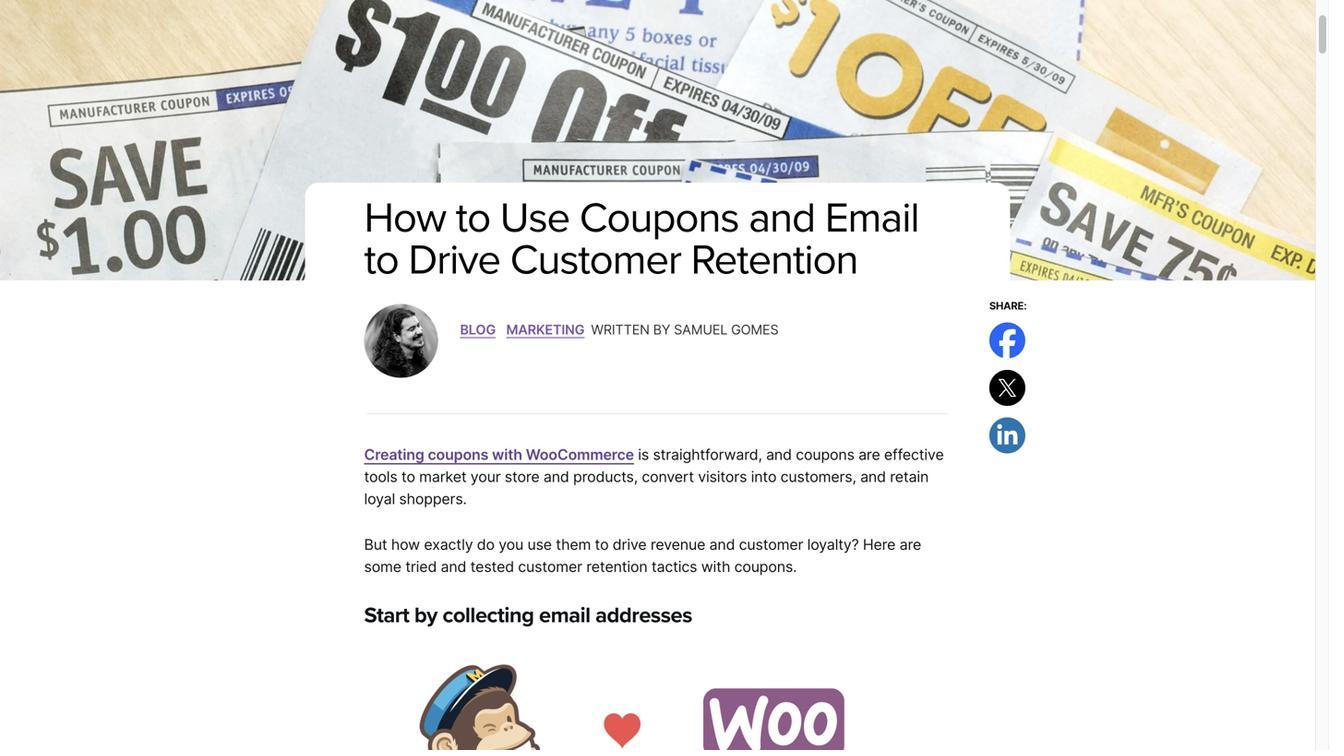 Task type: vqa. For each thing, say whether or not it's contained in the screenshot.
Drive
yes



Task type: locate. For each thing, give the bounding box(es) containing it.
them
[[556, 536, 591, 554]]

0 vertical spatial are
[[859, 446, 880, 464]]

drive
[[613, 536, 647, 554]]

1 horizontal spatial are
[[900, 536, 921, 554]]

exactly
[[424, 536, 473, 554]]

and down exactly
[[441, 558, 466, 576]]

straightforward,
[[653, 446, 762, 464]]

with
[[701, 558, 730, 576]]

are right here
[[900, 536, 921, 554]]

to left use
[[456, 193, 490, 244]]

and left email
[[749, 193, 815, 244]]

are
[[859, 446, 880, 464], [900, 536, 921, 554]]

woocommerce
[[526, 446, 634, 464]]

do
[[477, 536, 495, 554]]

by right start
[[414, 603, 437, 629]]

1 vertical spatial by
[[414, 603, 437, 629]]

coupons.
[[734, 558, 797, 576]]

store
[[505, 468, 540, 486]]

creating
[[364, 446, 424, 464]]

customer
[[739, 536, 803, 554], [518, 558, 582, 576]]

0 horizontal spatial are
[[859, 446, 880, 464]]

is straightforward, and coupons are effective tools to market your store and products, convert visitors into customers, and retain loyal shoppers.
[[364, 446, 944, 508]]

1 vertical spatial customer
[[518, 558, 582, 576]]

by left samuel
[[653, 322, 670, 338]]

how
[[391, 536, 420, 554]]

tried
[[405, 558, 437, 576]]

but how exactly do you use them to drive revenue and customer loyalty? here are some tried and tested customer retention tactics with coupons.
[[364, 536, 921, 576]]

by for written
[[653, 322, 670, 338]]

0 horizontal spatial by
[[414, 603, 437, 629]]

but
[[364, 536, 387, 554]]

customer up coupons.
[[739, 536, 803, 554]]

share:
[[989, 299, 1027, 312]]

into
[[751, 468, 777, 486]]

products,
[[573, 468, 638, 486]]

are right coupons
[[859, 446, 880, 464]]

tactics
[[652, 558, 697, 576]]

to up retention
[[595, 536, 609, 554]]

and
[[749, 193, 815, 244], [766, 446, 792, 464], [544, 468, 569, 486], [860, 468, 886, 486], [709, 536, 735, 554], [441, 558, 466, 576]]

retention
[[691, 235, 858, 286]]

market
[[419, 468, 467, 486]]

tested
[[470, 558, 514, 576]]

retain
[[890, 468, 929, 486]]

to
[[456, 193, 490, 244], [364, 235, 399, 286], [401, 468, 415, 486], [595, 536, 609, 554]]

coupons with
[[428, 446, 522, 464]]

creating coupons with woocommerce link
[[364, 446, 634, 464]]

convert
[[642, 468, 694, 486]]

customer down use
[[518, 558, 582, 576]]

collect email addresses using mailchimp for woocommerce image
[[364, 643, 900, 750]]

by
[[653, 322, 670, 338], [414, 603, 437, 629]]

revenue
[[651, 536, 705, 554]]

customers,
[[781, 468, 856, 486]]

to inside the but how exactly do you use them to drive revenue and customer loyalty? here are some tried and tested customer retention tactics with coupons.
[[595, 536, 609, 554]]

to down creating
[[401, 468, 415, 486]]

0 vertical spatial customer
[[739, 536, 803, 554]]

to inside is straightforward, and coupons are effective tools to market your store and products, convert visitors into customers, and retain loyal shoppers.
[[401, 468, 415, 486]]

marketing link
[[506, 322, 585, 338]]

coupons
[[579, 193, 739, 244]]

0 vertical spatial by
[[653, 322, 670, 338]]

email
[[825, 193, 919, 244]]

loyal
[[364, 490, 395, 508]]

1 vertical spatial are
[[900, 536, 921, 554]]

samuel
[[674, 322, 728, 338]]

start by collecting email addresses
[[364, 603, 692, 629]]

how to use coupons and email to drive customer retention
[[364, 193, 919, 286]]

effective
[[884, 446, 944, 464]]

1 horizontal spatial by
[[653, 322, 670, 338]]

1 horizontal spatial customer
[[739, 536, 803, 554]]

by for start
[[414, 603, 437, 629]]

written
[[591, 322, 650, 338]]

start
[[364, 603, 409, 629]]

here
[[863, 536, 896, 554]]

written by samuel gomes
[[591, 322, 779, 338]]



Task type: describe. For each thing, give the bounding box(es) containing it.
gomes
[[731, 322, 779, 338]]

collecting
[[443, 603, 534, 629]]

drive
[[408, 235, 500, 286]]

to left drive
[[364, 235, 399, 286]]

is
[[638, 446, 649, 464]]

and up into
[[766, 446, 792, 464]]

blog link
[[460, 322, 496, 338]]

use
[[500, 193, 570, 244]]

some
[[364, 558, 401, 576]]

blog
[[460, 322, 496, 338]]

customer
[[510, 235, 681, 286]]

are inside is straightforward, and coupons are effective tools to market your store and products, convert visitors into customers, and retain loyal shoppers.
[[859, 446, 880, 464]]

are inside the but how exactly do you use them to drive revenue and customer loyalty? here are some tried and tested customer retention tactics with coupons.
[[900, 536, 921, 554]]

and down woocommerce
[[544, 468, 569, 486]]

,
[[498, 320, 502, 338]]

marketing
[[506, 322, 585, 338]]

and up with
[[709, 536, 735, 554]]

.
[[587, 320, 591, 338]]

addresses
[[596, 603, 692, 629]]

coupons
[[796, 446, 855, 464]]

tools
[[364, 468, 397, 486]]

loyalty?
[[807, 536, 859, 554]]

how
[[364, 193, 446, 244]]

visitors
[[698, 468, 747, 486]]

blog , marketing .
[[460, 320, 591, 338]]

shoppers.
[[399, 490, 467, 508]]

and inside how to use coupons and email to drive customer retention
[[749, 193, 815, 244]]

use
[[528, 536, 552, 554]]

you
[[499, 536, 524, 554]]

and left retain
[[860, 468, 886, 486]]

retention
[[586, 558, 648, 576]]

creating coupons with woocommerce
[[364, 446, 634, 464]]

email
[[539, 603, 590, 629]]

your
[[471, 468, 501, 486]]

0 horizontal spatial customer
[[518, 558, 582, 576]]



